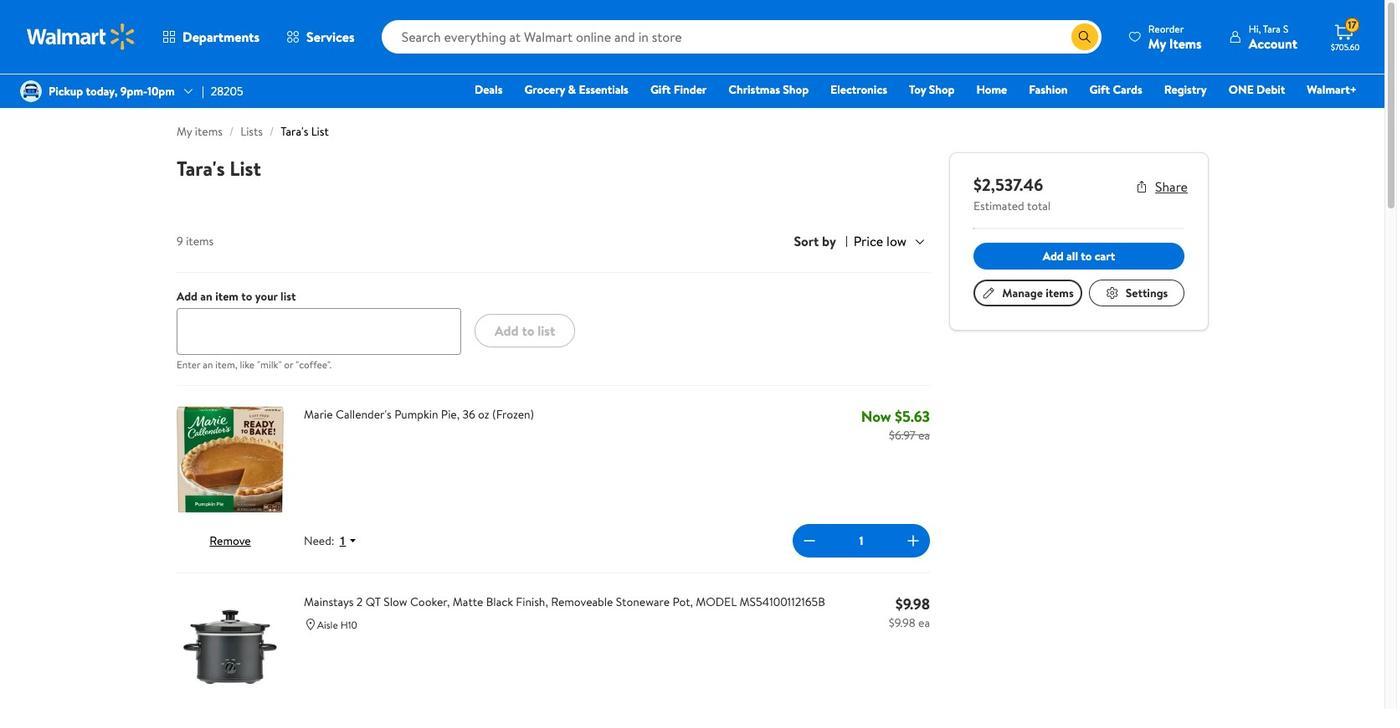 Task type: vqa. For each thing, say whether or not it's contained in the screenshot.
"MEMBERSHIP"
no



Task type: describe. For each thing, give the bounding box(es) containing it.
all
[[1067, 248, 1079, 265]]

Add an item to your list text field
[[177, 308, 461, 355]]

tara's list
[[177, 154, 261, 183]]

marie callender's pumpkin pie, 36 oz (frozen) link
[[304, 406, 858, 424]]

(frozen)
[[492, 406, 534, 423]]

28205
[[211, 83, 243, 100]]

1 / from the left
[[229, 123, 234, 140]]

remove button
[[210, 533, 251, 550]]

manage
[[1003, 285, 1043, 301]]

2 / from the left
[[270, 123, 274, 140]]

items for 9
[[186, 233, 214, 250]]

mainstays 2 qt slow cooker, matte black finish, removeable stoneware pot, model ms54100112165b link
[[304, 594, 868, 612]]

price low
[[854, 232, 907, 250]]

reorder my items
[[1149, 21, 1202, 52]]

$2,537.46
[[974, 173, 1043, 196]]

your
[[255, 288, 278, 305]]

1 horizontal spatial 1
[[860, 533, 864, 550]]

removeable
[[551, 594, 613, 611]]

gift finder
[[651, 81, 707, 98]]

one debit link
[[1221, 80, 1293, 99]]

pumpkin
[[395, 406, 438, 423]]

settings button
[[1089, 280, 1185, 306]]

tara's list link
[[281, 123, 329, 140]]

or
[[284, 358, 293, 372]]

reorder
[[1149, 21, 1184, 36]]

enter an item, like "milk" or "coffee".
[[177, 358, 332, 372]]

1 vertical spatial my
[[177, 123, 192, 140]]

gift for gift finder
[[651, 81, 671, 98]]

gift cards link
[[1082, 80, 1150, 99]]

christmas shop
[[729, 81, 809, 98]]

36
[[463, 406, 475, 423]]

ea inside $9.98 $9.98 ea
[[919, 615, 930, 632]]

essentials
[[579, 81, 629, 98]]

one
[[1229, 81, 1254, 98]]

| 28205
[[202, 83, 243, 100]]

items for my
[[195, 123, 223, 140]]

add all to cart button
[[974, 243, 1185, 270]]

item,
[[215, 358, 238, 372]]

need:
[[304, 533, 335, 550]]

qt
[[366, 594, 381, 611]]

electronics
[[831, 81, 888, 98]]

oz
[[478, 406, 490, 423]]

add all to cart
[[1043, 248, 1116, 265]]

debit
[[1257, 81, 1286, 98]]

pickup
[[49, 83, 83, 100]]

electronics link
[[823, 80, 895, 99]]

my items link
[[177, 123, 223, 140]]

services button
[[273, 17, 368, 57]]

item
[[215, 288, 239, 305]]

christmas
[[729, 81, 780, 98]]

pickup today, 9pm-10pm
[[49, 83, 175, 100]]

17
[[1348, 18, 1357, 32]]

$6.97
[[889, 427, 916, 444]]

now $5.63 $6.97 ea
[[861, 406, 930, 444]]

$705.60
[[1331, 41, 1360, 53]]

add for add to list
[[495, 322, 519, 340]]

christmas shop link
[[721, 80, 817, 99]]

"milk"
[[257, 358, 282, 372]]

deals link
[[467, 80, 510, 99]]

to inside button
[[522, 322, 535, 340]]

settings
[[1126, 285, 1168, 301]]

an for enter
[[203, 358, 213, 372]]

mainstays 2 qt slow cooker, matte black finish, removeable stoneware pot, model ms54100112165b
[[304, 594, 826, 611]]

mainstays
[[304, 594, 354, 611]]

|
[[202, 83, 204, 100]]

total
[[1027, 198, 1051, 214]]

1 vertical spatial list
[[230, 154, 261, 183]]

h10
[[341, 618, 357, 633]]

like
[[240, 358, 255, 372]]

cooker,
[[410, 594, 450, 611]]

sort by
[[794, 232, 836, 251]]

ms54100112165b
[[740, 594, 826, 611]]

finder
[[674, 81, 707, 98]]

2
[[357, 594, 363, 611]]

toy shop link
[[902, 80, 962, 99]]

add an item to your list
[[177, 288, 296, 305]]

10pm
[[147, 83, 175, 100]]

1 inside popup button
[[340, 535, 346, 548]]

0 horizontal spatial tara's
[[177, 154, 225, 183]]

registry
[[1165, 81, 1207, 98]]

walmart image
[[27, 23, 136, 50]]

pie,
[[441, 406, 460, 423]]

finish,
[[516, 594, 548, 611]]

model
[[696, 594, 737, 611]]

shop for toy shop
[[929, 81, 955, 98]]

list inside the add to list button
[[538, 322, 555, 340]]

remove
[[210, 533, 251, 550]]



Task type: locate. For each thing, give the bounding box(es) containing it.
9pm-
[[120, 83, 147, 100]]

1 horizontal spatial add
[[495, 322, 519, 340]]

search icon image
[[1078, 30, 1092, 44]]

tara's right lists link
[[281, 123, 308, 140]]

$9.98
[[896, 594, 930, 615], [889, 615, 916, 632]]

shop for christmas shop
[[783, 81, 809, 98]]

gift finder link
[[643, 80, 715, 99]]

add for add an item to your list
[[177, 288, 198, 305]]

list
[[311, 123, 329, 140], [230, 154, 261, 183]]

1 horizontal spatial tara's
[[281, 123, 308, 140]]

0 vertical spatial items
[[195, 123, 223, 140]]

2 vertical spatial add
[[495, 322, 519, 340]]

stoneware
[[616, 594, 670, 611]]

1 horizontal spatial to
[[522, 322, 535, 340]]

1 button
[[335, 534, 365, 549]]

share button
[[1136, 178, 1188, 196]]

1 horizontal spatial my
[[1149, 34, 1166, 52]]

/
[[229, 123, 234, 140], [270, 123, 274, 140]]

ea down increase quantity marie callender's pumpkin pie, 36 oz (frozen), current quantity 1 icon
[[919, 615, 930, 632]]

items up tara's list
[[195, 123, 223, 140]]

2 horizontal spatial to
[[1081, 248, 1092, 265]]

to
[[1081, 248, 1092, 265], [241, 288, 252, 305], [522, 322, 535, 340]]

 image
[[20, 80, 42, 102]]

&
[[568, 81, 576, 98]]

items for manage
[[1046, 285, 1074, 301]]

list right lists link
[[311, 123, 329, 140]]

2 horizontal spatial add
[[1043, 248, 1064, 265]]

fashion link
[[1022, 80, 1076, 99]]

grocery & essentials
[[525, 81, 629, 98]]

$2,537.46 estimated total
[[974, 173, 1051, 214]]

grocery & essentials link
[[517, 80, 636, 99]]

black
[[486, 594, 513, 611]]

tara
[[1263, 21, 1281, 36]]

ea right $6.97
[[919, 427, 930, 444]]

cart
[[1095, 248, 1116, 265]]

ea inside now $5.63 $6.97 ea
[[919, 427, 930, 444]]

decrease quantity marie callender's pumpkin pie, 36 oz (frozen), current quantity 1 image
[[800, 531, 820, 551]]

add inside button
[[1043, 248, 1064, 265]]

gift inside 'link'
[[1090, 81, 1110, 98]]

/ right lists link
[[270, 123, 274, 140]]

now
[[861, 406, 891, 427]]

0 vertical spatial add
[[1043, 248, 1064, 265]]

estimated
[[974, 198, 1025, 214]]

to inside button
[[1081, 248, 1092, 265]]

gift inside "link"
[[651, 81, 671, 98]]

/ left lists
[[229, 123, 234, 140]]

an for add
[[200, 288, 213, 305]]

shop right toy
[[929, 81, 955, 98]]

0 horizontal spatial add
[[177, 288, 198, 305]]

2 vertical spatial to
[[522, 322, 535, 340]]

1 ea from the top
[[919, 427, 930, 444]]

1 vertical spatial list
[[538, 322, 555, 340]]

s
[[1284, 21, 1289, 36]]

2 vertical spatial items
[[1046, 285, 1074, 301]]

1 horizontal spatial list
[[538, 322, 555, 340]]

grocery
[[525, 81, 565, 98]]

share
[[1156, 178, 1188, 196]]

my items / lists / tara's list
[[177, 123, 329, 140]]

deals
[[475, 81, 503, 98]]

1 horizontal spatial gift
[[1090, 81, 1110, 98]]

aisle h10
[[317, 618, 357, 633]]

0 vertical spatial to
[[1081, 248, 1092, 265]]

1 vertical spatial items
[[186, 233, 214, 250]]

marie callender's pumpkin pie, 36 oz (frozen)
[[304, 406, 534, 423]]

add for add all to cart
[[1043, 248, 1064, 265]]

home
[[977, 81, 1007, 98]]

increase quantity marie callender's pumpkin pie, 36 oz (frozen), current quantity 1 image
[[904, 531, 924, 551]]

one debit
[[1229, 81, 1286, 98]]

my up tara's list
[[177, 123, 192, 140]]

tara's down my items link
[[177, 154, 225, 183]]

pot,
[[673, 594, 693, 611]]

1 horizontal spatial list
[[311, 123, 329, 140]]

registry link
[[1157, 80, 1215, 99]]

9 items
[[177, 233, 214, 250]]

list down lists link
[[230, 154, 261, 183]]

walmart+ link
[[1300, 80, 1365, 99]]

home link
[[969, 80, 1015, 99]]

by
[[822, 232, 836, 251]]

0 horizontal spatial /
[[229, 123, 234, 140]]

1 vertical spatial add
[[177, 288, 198, 305]]

my inside "reorder my items"
[[1149, 34, 1166, 52]]

today,
[[86, 83, 118, 100]]

1 left increase quantity marie callender's pumpkin pie, 36 oz (frozen), current quantity 1 icon
[[860, 533, 864, 550]]

0 vertical spatial tara's
[[281, 123, 308, 140]]

1 vertical spatial an
[[203, 358, 213, 372]]

an left item
[[200, 288, 213, 305]]

1 vertical spatial to
[[241, 288, 252, 305]]

0 horizontal spatial to
[[241, 288, 252, 305]]

slow
[[384, 594, 408, 611]]

price
[[854, 232, 884, 250]]

$9.98 $9.98 ea
[[889, 594, 930, 632]]

1 shop from the left
[[783, 81, 809, 98]]

gift for gift cards
[[1090, 81, 1110, 98]]

departments button
[[149, 17, 273, 57]]

enter
[[177, 358, 200, 372]]

shop right christmas
[[783, 81, 809, 98]]

0 horizontal spatial 1
[[340, 535, 346, 548]]

gift left finder
[[651, 81, 671, 98]]

Search search field
[[382, 20, 1102, 54]]

0 vertical spatial my
[[1149, 34, 1166, 52]]

1 vertical spatial ea
[[919, 615, 930, 632]]

0 vertical spatial ea
[[919, 427, 930, 444]]

items inside button
[[1046, 285, 1074, 301]]

my
[[1149, 34, 1166, 52], [177, 123, 192, 140]]

gift cards
[[1090, 81, 1143, 98]]

1 vertical spatial tara's
[[177, 154, 225, 183]]

add to list
[[495, 322, 555, 340]]

my left items
[[1149, 34, 1166, 52]]

add
[[1043, 248, 1064, 265], [177, 288, 198, 305], [495, 322, 519, 340]]

1 horizontal spatial /
[[270, 123, 274, 140]]

toy shop
[[909, 81, 955, 98]]

0 vertical spatial list
[[281, 288, 296, 305]]

an left item,
[[203, 358, 213, 372]]

items
[[1170, 34, 1202, 52]]

services
[[307, 28, 355, 46]]

1 gift from the left
[[651, 81, 671, 98]]

0 vertical spatial list
[[311, 123, 329, 140]]

$5.63
[[895, 406, 930, 427]]

hi, tara s account
[[1249, 21, 1298, 52]]

items right 9
[[186, 233, 214, 250]]

gift left cards on the top right of page
[[1090, 81, 1110, 98]]

manage items button
[[974, 280, 1083, 306]]

matte
[[453, 594, 483, 611]]

sort
[[794, 232, 819, 251]]

add inside button
[[495, 322, 519, 340]]

price low button
[[847, 230, 930, 252]]

2 shop from the left
[[929, 81, 955, 98]]

manage items
[[1003, 285, 1074, 301]]

1 right need:
[[340, 535, 346, 548]]

list
[[281, 288, 296, 305], [538, 322, 555, 340]]

2 gift from the left
[[1090, 81, 1110, 98]]

0 horizontal spatial shop
[[783, 81, 809, 98]]

1 horizontal spatial shop
[[929, 81, 955, 98]]

an
[[200, 288, 213, 305], [203, 358, 213, 372]]

2 ea from the top
[[919, 615, 930, 632]]

low
[[887, 232, 907, 250]]

departments
[[183, 28, 260, 46]]

0 horizontal spatial my
[[177, 123, 192, 140]]

"coffee".
[[296, 358, 332, 372]]

Walmart Site-Wide search field
[[382, 20, 1102, 54]]

0 horizontal spatial gift
[[651, 81, 671, 98]]

0 vertical spatial an
[[200, 288, 213, 305]]

items right "manage"
[[1046, 285, 1074, 301]]

0 horizontal spatial list
[[230, 154, 261, 183]]

0 horizontal spatial list
[[281, 288, 296, 305]]



